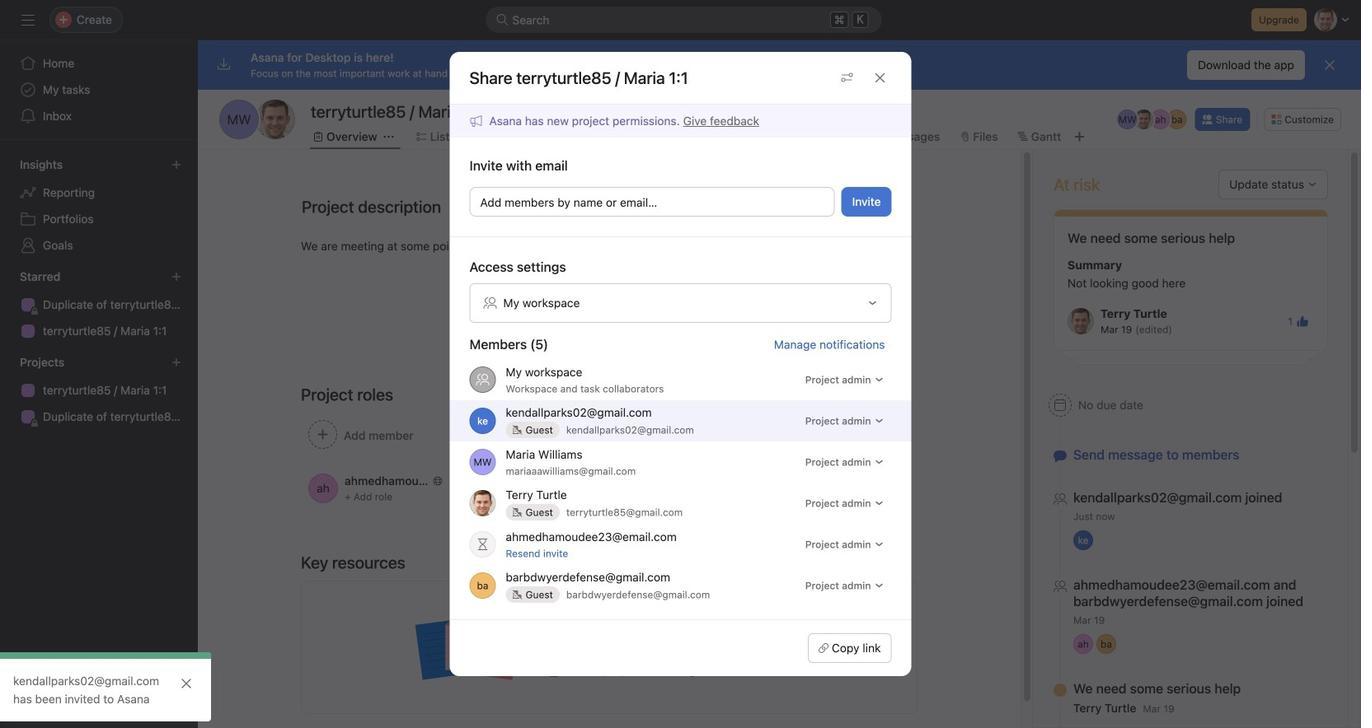 Task type: locate. For each thing, give the bounding box(es) containing it.
None text field
[[307, 96, 487, 126]]

dismiss image
[[1324, 59, 1337, 72]]

document
[[291, 238, 928, 320]]

close image
[[180, 678, 193, 691]]

remove from starred image
[[518, 105, 532, 118]]

banner
[[470, 112, 760, 130]]

insights element
[[0, 150, 198, 262]]

1 like. you liked this task image
[[1296, 315, 1310, 328]]

latest status update element
[[1054, 209, 1329, 351]]

close this dialog image
[[874, 71, 887, 85]]

starred element
[[0, 262, 198, 348]]

dialog
[[450, 52, 912, 677]]

hide sidebar image
[[21, 13, 35, 26]]



Task type: describe. For each thing, give the bounding box(es) containing it.
project permissions image
[[841, 71, 854, 85]]

global element
[[0, 40, 198, 139]]

prominent image
[[496, 13, 509, 26]]

projects element
[[0, 348, 198, 434]]

Project description title text field
[[291, 190, 445, 224]]



Task type: vqa. For each thing, say whether or not it's contained in the screenshot.
fifth Mark complete option from the bottom of the page
no



